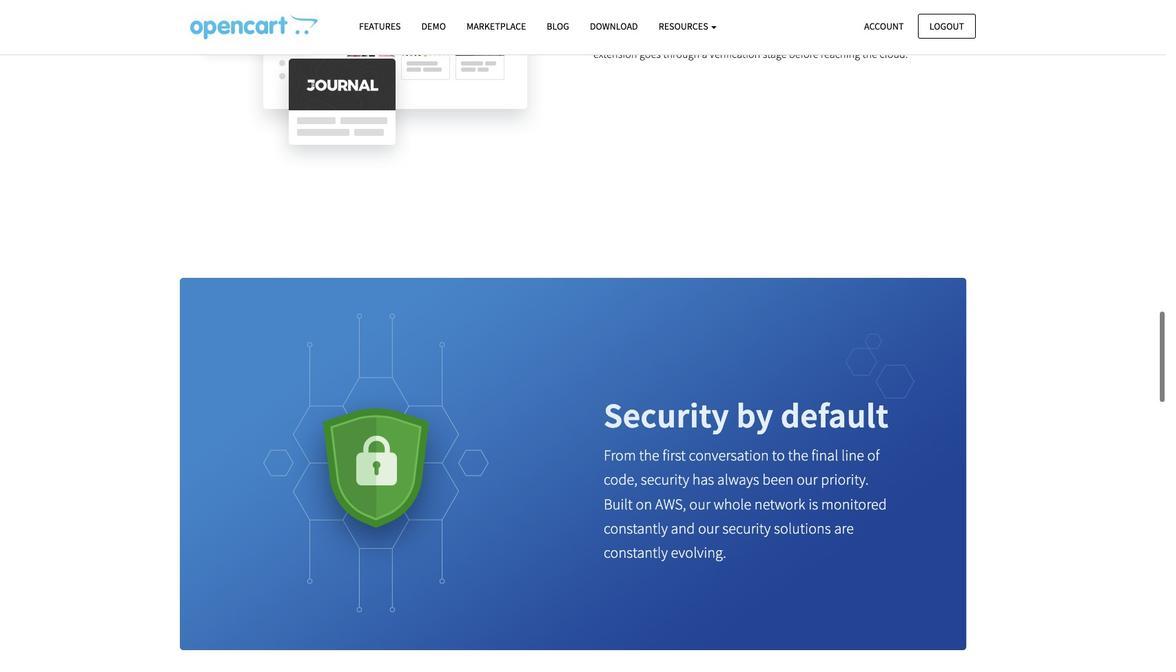 Task type: locate. For each thing, give the bounding box(es) containing it.
reaching
[[821, 47, 861, 61]]

extension up install
[[653, 12, 697, 25]]

brand
[[602, 12, 629, 25]]

the left the first
[[640, 446, 660, 465]]

of inside from the first conversation to the final line of code, security has always been our priority. built on aws, our whole network is monitored constantly and our security solutions are constantly evolving.
[[868, 446, 880, 465]]

cloud.
[[880, 47, 909, 61]]

0 vertical spatial been
[[743, 12, 765, 25]]

of right line on the right
[[868, 446, 880, 465]]

resources link
[[649, 14, 728, 39]]

has up click.
[[724, 12, 740, 25]]

verification
[[710, 47, 761, 61]]

of left 'files'
[[819, 29, 828, 43]]

are
[[835, 518, 854, 538]]

1 vertical spatial of
[[868, 446, 880, 465]]

the down needed
[[863, 47, 878, 61]]

constantly
[[604, 518, 668, 538], [604, 543, 668, 562]]

demo link
[[411, 14, 456, 39]]

2 horizontal spatial the
[[863, 47, 878, 61]]

has left the always
[[693, 470, 715, 489]]

conversation
[[689, 446, 769, 465]]

1 horizontal spatial extension
[[653, 12, 697, 25]]

0 horizontal spatial the
[[640, 446, 660, 465]]

security up aws,
[[641, 470, 690, 489]]

the inside a brand new extension store has been built for our cloud stores, allowing merchants to search and install with one click. no uploading of files is needed and every extension goes through a verification stage before reaching the cloud.
[[863, 47, 878, 61]]

1 vertical spatial constantly
[[604, 543, 668, 562]]

0 vertical spatial is
[[851, 29, 858, 43]]

before
[[790, 47, 819, 61]]

1 horizontal spatial is
[[851, 29, 858, 43]]

0 vertical spatial has
[[724, 12, 740, 25]]

2 horizontal spatial and
[[897, 29, 915, 43]]

been
[[743, 12, 765, 25], [763, 470, 794, 489]]

demo
[[422, 20, 446, 32]]

to inside from the first conversation to the final line of code, security has always been our priority. built on aws, our whole network is monitored constantly and our security solutions are constantly evolving.
[[773, 446, 785, 465]]

every
[[917, 29, 942, 43]]

to
[[594, 29, 603, 43], [773, 446, 785, 465]]

to down a
[[594, 29, 603, 43]]

is up solutions
[[809, 494, 819, 514]]

security
[[604, 394, 730, 437]]

uploading
[[770, 29, 817, 43]]

0 vertical spatial constantly
[[604, 518, 668, 538]]

1 horizontal spatial to
[[773, 446, 785, 465]]

marketplace
[[467, 20, 526, 32]]

1 horizontal spatial has
[[724, 12, 740, 25]]

is right 'files'
[[851, 29, 858, 43]]

our right aws,
[[690, 494, 711, 514]]

1 horizontal spatial of
[[868, 446, 880, 465]]

0 horizontal spatial extension
[[594, 47, 638, 61]]

allowing
[[887, 12, 925, 25]]

and
[[638, 29, 655, 43], [897, 29, 915, 43], [671, 518, 695, 538]]

monitored
[[822, 494, 887, 514]]

default
[[781, 394, 889, 437]]

is
[[851, 29, 858, 43], [809, 494, 819, 514]]

security down whole
[[723, 518, 771, 538]]

features link
[[349, 14, 411, 39]]

0 vertical spatial to
[[594, 29, 603, 43]]

0 horizontal spatial has
[[693, 470, 715, 489]]

account
[[865, 20, 904, 32]]

is inside a brand new extension store has been built for our cloud stores, allowing merchants to search and install with one click. no uploading of files is needed and every extension goes through a verification stage before reaching the cloud.
[[851, 29, 858, 43]]

1 vertical spatial extension
[[594, 47, 638, 61]]

extension
[[653, 12, 697, 25], [594, 47, 638, 61]]

0 vertical spatial extension
[[653, 12, 697, 25]]

to down by
[[773, 446, 785, 465]]

merchants
[[928, 12, 976, 25]]

of
[[819, 29, 828, 43], [868, 446, 880, 465]]

0 vertical spatial of
[[819, 29, 828, 43]]

0 horizontal spatial of
[[819, 29, 828, 43]]

1 vertical spatial has
[[693, 470, 715, 489]]

our
[[806, 12, 821, 25], [797, 470, 818, 489], [690, 494, 711, 514], [699, 518, 720, 538]]

whole
[[714, 494, 752, 514]]

solutions
[[774, 518, 832, 538]]

first
[[663, 446, 686, 465]]

extension down search
[[594, 47, 638, 61]]

our right for
[[806, 12, 821, 25]]

from
[[604, 446, 636, 465]]

been up no
[[743, 12, 765, 25]]

our down final
[[797, 470, 818, 489]]

network
[[755, 494, 806, 514]]

0 horizontal spatial and
[[638, 29, 655, 43]]

a brand new extension store has been built for our cloud stores, allowing merchants to search and install with one click. no uploading of files is needed and every extension goes through a verification stage before reaching the cloud.
[[594, 12, 976, 61]]

and down aws,
[[671, 518, 695, 538]]

store
[[699, 12, 722, 25]]

through
[[664, 47, 700, 61]]

evolving.
[[671, 543, 727, 562]]

security by default
[[604, 394, 889, 437]]

0 horizontal spatial security
[[641, 470, 690, 489]]

by
[[737, 394, 774, 437]]

0 horizontal spatial is
[[809, 494, 819, 514]]

1 vertical spatial been
[[763, 470, 794, 489]]

and up goes
[[638, 29, 655, 43]]

1 vertical spatial is
[[809, 494, 819, 514]]

the
[[863, 47, 878, 61], [640, 446, 660, 465], [789, 446, 809, 465]]

the left final
[[789, 446, 809, 465]]

built
[[604, 494, 633, 514]]

and inside from the first conversation to the final line of code, security has always been our priority. built on aws, our whole network is monitored constantly and our security solutions are constantly evolving.
[[671, 518, 695, 538]]

been up network
[[763, 470, 794, 489]]

for
[[791, 12, 804, 25]]

1 vertical spatial to
[[773, 446, 785, 465]]

code,
[[604, 470, 638, 489]]

stage
[[763, 47, 787, 61]]

logout link
[[918, 13, 976, 39]]

1 horizontal spatial and
[[671, 518, 695, 538]]

blog
[[547, 20, 570, 32]]

1 vertical spatial security
[[723, 518, 771, 538]]

has
[[724, 12, 740, 25], [693, 470, 715, 489]]

and down allowing at the right top
[[897, 29, 915, 43]]

0 horizontal spatial to
[[594, 29, 603, 43]]

security
[[641, 470, 690, 489], [723, 518, 771, 538]]

download
[[590, 20, 638, 32]]

opencart cloud image
[[190, 14, 318, 39]]



Task type: describe. For each thing, give the bounding box(es) containing it.
one
[[709, 29, 727, 43]]

has inside a brand new extension store has been built for our cloud stores, allowing merchants to search and install with one click. no uploading of files is needed and every extension goes through a verification stage before reaching the cloud.
[[724, 12, 740, 25]]

account link
[[853, 13, 916, 39]]

2 constantly from the top
[[604, 543, 668, 562]]

has inside from the first conversation to the final line of code, security has always been our priority. built on aws, our whole network is monitored constantly and our security solutions are constantly evolving.
[[693, 470, 715, 489]]

of inside a brand new extension store has been built for our cloud stores, allowing merchants to search and install with one click. no uploading of files is needed and every extension goes through a verification stage before reaching the cloud.
[[819, 29, 828, 43]]

marketplace link
[[456, 14, 537, 39]]

1 horizontal spatial the
[[789, 446, 809, 465]]

cloud
[[824, 12, 851, 25]]

been inside from the first conversation to the final line of code, security has always been our priority. built on aws, our whole network is monitored constantly and our security solutions are constantly evolving.
[[763, 470, 794, 489]]

to inside a brand new extension store has been built for our cloud stores, allowing merchants to search and install with one click. no uploading of files is needed and every extension goes through a verification stage before reaching the cloud.
[[594, 29, 603, 43]]

from the first conversation to the final line of code, security has always been our priority. built on aws, our whole network is monitored constantly and our security solutions are constantly evolving.
[[604, 446, 887, 562]]

resources
[[659, 20, 711, 32]]

new
[[631, 12, 651, 25]]

1 horizontal spatial security
[[723, 518, 771, 538]]

1 constantly from the top
[[604, 518, 668, 538]]

features
[[359, 20, 401, 32]]

our inside a brand new extension store has been built for our cloud stores, allowing merchants to search and install with one click. no uploading of files is needed and every extension goes through a verification stage before reaching the cloud.
[[806, 12, 821, 25]]

goes
[[640, 47, 661, 61]]

stores,
[[853, 12, 884, 25]]

with
[[687, 29, 707, 43]]

priority.
[[821, 470, 869, 489]]

needed
[[861, 29, 895, 43]]

a
[[594, 12, 600, 25]]

always
[[718, 470, 760, 489]]

aws,
[[656, 494, 687, 514]]

line
[[842, 446, 865, 465]]

is inside from the first conversation to the final line of code, security has always been our priority. built on aws, our whole network is monitored constantly and our security solutions are constantly evolving.
[[809, 494, 819, 514]]

on
[[636, 494, 653, 514]]

final
[[812, 446, 839, 465]]

0 vertical spatial security
[[641, 470, 690, 489]]

click.
[[729, 29, 753, 43]]

files
[[830, 29, 849, 43]]

download link
[[580, 14, 649, 39]]

built
[[768, 12, 789, 25]]

logout
[[930, 20, 965, 32]]

been inside a brand new extension store has been built for our cloud stores, allowing merchants to search and install with one click. no uploading of files is needed and every extension goes through a verification stage before reaching the cloud.
[[743, 12, 765, 25]]

a
[[702, 47, 708, 61]]

install
[[658, 29, 685, 43]]

blog link
[[537, 14, 580, 39]]

search
[[605, 29, 635, 43]]

our up evolving.
[[699, 518, 720, 538]]

no
[[755, 29, 768, 43]]



Task type: vqa. For each thing, say whether or not it's contained in the screenshot.
Marketplace
yes



